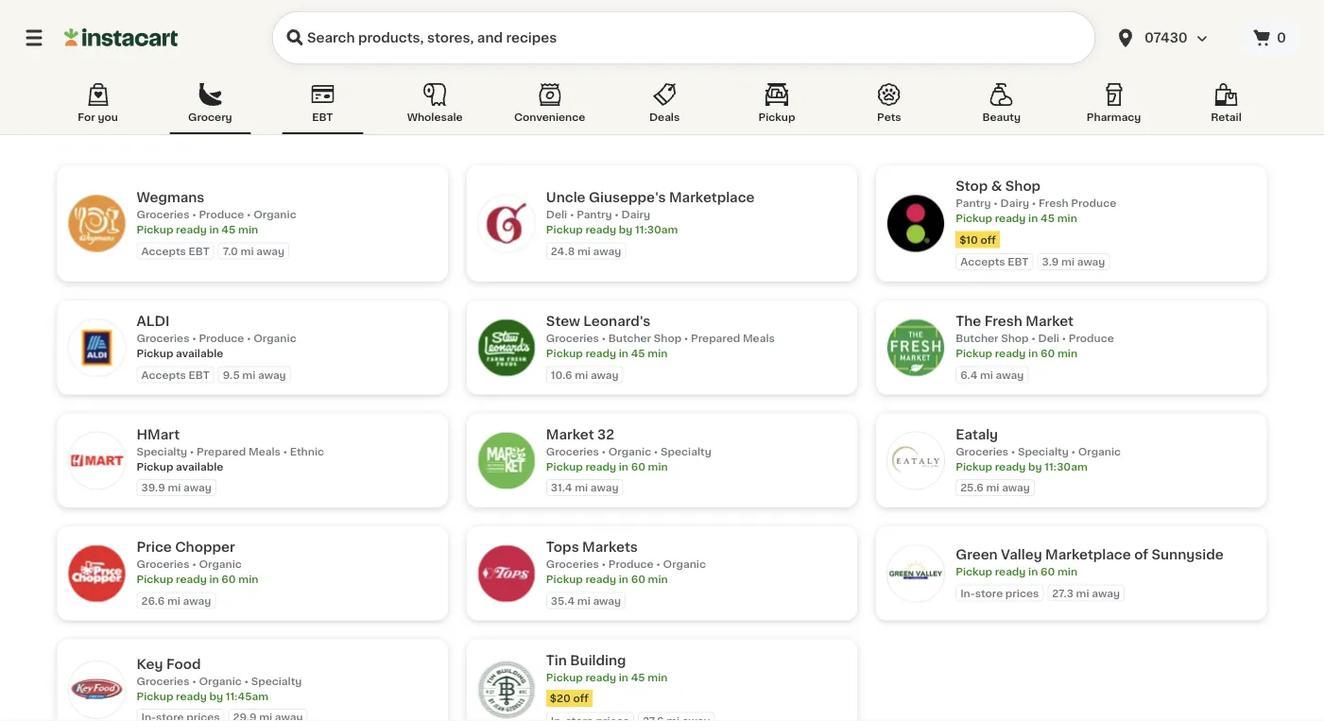 Task type: locate. For each thing, give the bounding box(es) containing it.
accepts down the aldi
[[141, 370, 186, 380]]

60 down 3.9
[[1041, 348, 1055, 359]]

specialty inside eataly groceries • specialty • organic pickup ready by 11:30am
[[1018, 446, 1069, 457]]

1 07430 button from the left
[[1103, 11, 1239, 64]]

pickup inside the fresh market butcher shop • deli • produce pickup ready in 60 min
[[956, 348, 993, 359]]

for you button
[[57, 79, 138, 134]]

away right 6.4
[[996, 370, 1024, 380]]

ready up 25.6 mi away
[[995, 461, 1026, 472]]

away for 35.4 mi away
[[593, 596, 621, 606]]

45 inside stop & shop pantry • dairy • fresh produce pickup ready in 45 min
[[1041, 213, 1055, 224]]

ready
[[995, 213, 1026, 224], [176, 224, 207, 235], [586, 224, 616, 235], [586, 348, 616, 359], [995, 348, 1026, 359], [586, 461, 616, 472], [995, 461, 1026, 472], [995, 567, 1026, 577], [176, 574, 207, 585], [586, 574, 616, 585], [586, 672, 616, 683], [176, 691, 207, 701]]

pickup inside tops markets groceries • produce • organic pickup ready in 60 min
[[546, 574, 583, 585]]

• inside 'price chopper groceries • organic pickup ready in 60 min'
[[192, 559, 196, 570]]

min inside green valley marketplace of sunnyside pickup ready in 60 min
[[1058, 567, 1078, 577]]

fresh right the
[[985, 315, 1023, 328]]

deals
[[649, 112, 680, 122]]

11:30am inside eataly groceries • specialty • organic pickup ready by 11:30am
[[1045, 461, 1088, 472]]

produce inside stop & shop pantry • dairy • fresh produce pickup ready in 45 min
[[1071, 198, 1117, 208]]

groceries inside tops markets groceries • produce • organic pickup ready in 60 min
[[546, 559, 599, 570]]

mi for 7.0
[[241, 246, 254, 256]]

mi right 10.6
[[575, 370, 588, 380]]

produce up 9.5
[[199, 333, 244, 344]]

ebt for 9.5 mi away
[[189, 370, 210, 380]]

in inside the fresh market butcher shop • deli • produce pickup ready in 60 min
[[1029, 348, 1038, 359]]

in inside tin building pickup ready in 45 min
[[619, 672, 629, 683]]

0 horizontal spatial fresh
[[985, 315, 1023, 328]]

26.6
[[141, 596, 165, 606]]

wholesale
[[407, 112, 463, 122]]

wholesale button
[[394, 79, 476, 134]]

pickup inside green valley marketplace of sunnyside pickup ready in 60 min
[[956, 567, 993, 577]]

stew leonard's image
[[478, 319, 535, 376]]

away right 3.9
[[1077, 257, 1105, 267]]

away right 24.8
[[593, 246, 621, 256]]

mi right the 7.0
[[241, 246, 254, 256]]

mi right 35.4 at the left bottom of page
[[577, 596, 591, 606]]

35.4 mi away
[[551, 596, 621, 606]]

groceries inside 'price chopper groceries • organic pickup ready in 60 min'
[[137, 559, 190, 570]]

0 vertical spatial available
[[176, 348, 223, 359]]

1 vertical spatial available
[[176, 461, 223, 472]]

1 available from the top
[[176, 348, 223, 359]]

away right 31.4 at the bottom left of the page
[[591, 483, 619, 493]]

in inside market 32 groceries • organic • specialty pickup ready in 60 min
[[619, 461, 629, 472]]

0 vertical spatial 11:30am
[[635, 224, 678, 235]]

1 vertical spatial prepared
[[197, 446, 246, 457]]

0 horizontal spatial deli
[[546, 209, 567, 220]]

1 vertical spatial marketplace
[[1046, 548, 1131, 562]]

0 horizontal spatial off
[[573, 693, 589, 704]]

deli down 3.9
[[1038, 333, 1060, 344]]

1 horizontal spatial by
[[619, 224, 633, 235]]

retail button
[[1186, 79, 1267, 134]]

1 horizontal spatial prepared
[[691, 333, 740, 344]]

by inside key food groceries • organic • specialty pickup ready by 11:45am
[[209, 691, 223, 701]]

0 vertical spatial meals
[[743, 333, 775, 344]]

produce
[[1071, 198, 1117, 208], [199, 209, 244, 220], [199, 333, 244, 344], [1069, 333, 1114, 344], [609, 559, 654, 570]]

1 horizontal spatial butcher
[[956, 333, 999, 344]]

min inside stop & shop pantry • dairy • fresh produce pickup ready in 45 min
[[1057, 213, 1077, 224]]

1 horizontal spatial 11:30am
[[1045, 461, 1088, 472]]

mi for 3.9
[[1062, 257, 1075, 267]]

uncle giuseppe's marketplace deli • pantry • dairy pickup ready by 11:30am
[[546, 191, 755, 235]]

32
[[597, 428, 614, 441]]

shop
[[1006, 180, 1041, 193], [654, 333, 682, 344], [1001, 333, 1029, 344]]

1 vertical spatial fresh
[[985, 315, 1023, 328]]

key food image
[[69, 662, 125, 718]]

wegmans image
[[69, 195, 125, 252]]

mi right 25.6 at the bottom right of page
[[986, 483, 1000, 493]]

marketplace for valley
[[1046, 548, 1131, 562]]

2 vertical spatial by
[[209, 691, 223, 701]]

mi right 31.4 at the bottom left of the page
[[575, 483, 588, 493]]

0 horizontal spatial marketplace
[[669, 191, 755, 204]]

0 vertical spatial market
[[1026, 315, 1074, 328]]

food
[[166, 657, 201, 670]]

stop & shop pantry • dairy • fresh produce pickup ready in 45 min
[[956, 180, 1117, 224]]

ready down "food" at bottom left
[[176, 691, 207, 701]]

away down tops markets groceries • produce • organic pickup ready in 60 min
[[593, 596, 621, 606]]

0 horizontal spatial butcher
[[609, 333, 651, 344]]

produce up the 7.0
[[199, 209, 244, 220]]

ready inside stop & shop pantry • dairy • fresh produce pickup ready in 45 min
[[995, 213, 1026, 224]]

1 horizontal spatial meals
[[743, 333, 775, 344]]

0 vertical spatial accepts
[[141, 246, 186, 256]]

giuseppe's
[[589, 191, 666, 204]]

60 inside tops markets groceries • produce • organic pickup ready in 60 min
[[631, 574, 646, 585]]

ready down valley
[[995, 567, 1026, 577]]

0 vertical spatial accepts ebt
[[141, 246, 210, 256]]

accepts ebt down the wegmans
[[141, 246, 210, 256]]

60 down the chopper on the left
[[222, 574, 236, 585]]

min inside stew leonard's groceries • butcher shop • prepared meals pickup ready in 45 min
[[648, 348, 668, 359]]

$10
[[960, 234, 978, 245]]

meals
[[743, 333, 775, 344], [249, 446, 281, 457]]

ready inside market 32 groceries • organic • specialty pickup ready in 60 min
[[586, 461, 616, 472]]

market down 3.9
[[1026, 315, 1074, 328]]

for
[[78, 112, 95, 122]]

produce inside aldi groceries • produce • organic pickup available
[[199, 333, 244, 344]]

ebt button
[[282, 79, 363, 134]]

60 inside the fresh market butcher shop • deli • produce pickup ready in 60 min
[[1041, 348, 1055, 359]]

0 vertical spatial fresh
[[1039, 198, 1069, 208]]

1 horizontal spatial deli
[[1038, 333, 1060, 344]]

0 vertical spatial off
[[981, 234, 996, 245]]

•
[[994, 198, 998, 208], [1032, 198, 1036, 208], [192, 209, 196, 220], [247, 209, 251, 220], [570, 209, 574, 220], [615, 209, 619, 220], [192, 333, 196, 344], [247, 333, 251, 344], [602, 333, 606, 344], [684, 333, 689, 344], [1032, 333, 1036, 344], [1062, 333, 1066, 344], [190, 446, 194, 457], [283, 446, 287, 457], [602, 446, 606, 457], [654, 446, 658, 457], [1011, 446, 1016, 457], [1071, 446, 1076, 457], [192, 559, 196, 570], [602, 559, 606, 570], [656, 559, 661, 570], [192, 676, 196, 686], [244, 676, 249, 686]]

0 vertical spatial pantry
[[956, 198, 991, 208]]

deli inside the fresh market butcher shop • deli • produce pickup ready in 60 min
[[1038, 333, 1060, 344]]

60 up 27.3 at the bottom of page
[[1041, 567, 1055, 577]]

60 up markets
[[631, 461, 646, 472]]

0 horizontal spatial dairy
[[622, 209, 650, 220]]

convenience button
[[507, 79, 593, 134]]

ready up 26.6 mi away
[[176, 574, 207, 585]]

produce down 3.9 mi away in the top of the page
[[1069, 333, 1114, 344]]

markets
[[582, 541, 638, 554]]

groceries down price at the left of the page
[[137, 559, 190, 570]]

shop categories tab list
[[57, 79, 1267, 134]]

1 horizontal spatial marketplace
[[1046, 548, 1131, 562]]

pets
[[877, 112, 901, 122]]

price
[[137, 541, 172, 554]]

0 horizontal spatial prepared
[[197, 446, 246, 457]]

ebt for 3.9 mi away
[[1008, 257, 1029, 267]]

away for 27.3 mi away
[[1092, 588, 1120, 598]]

marketplace inside uncle giuseppe's marketplace deli • pantry • dairy pickup ready by 11:30am
[[669, 191, 755, 204]]

beauty button
[[961, 79, 1042, 134]]

specialty inside hmart specialty • prepared meals • ethnic pickup available
[[137, 446, 187, 457]]

0 horizontal spatial meals
[[249, 446, 281, 457]]

you
[[98, 112, 118, 122]]

fresh up 3.9
[[1039, 198, 1069, 208]]

mi right 9.5
[[242, 370, 256, 380]]

eataly
[[956, 428, 998, 441]]

dairy down 'giuseppe's'
[[622, 209, 650, 220]]

butcher
[[609, 333, 651, 344], [956, 333, 999, 344]]

1 horizontal spatial pantry
[[956, 198, 991, 208]]

butcher down the
[[956, 333, 999, 344]]

away right 10.6
[[591, 370, 619, 380]]

off for $20 off
[[573, 693, 589, 704]]

organic inside wegmans groceries • produce • organic pickup ready in 45 min
[[254, 209, 296, 220]]

marketplace up 27.3 mi away
[[1046, 548, 1131, 562]]

mi right 24.8
[[578, 246, 591, 256]]

produce inside the fresh market butcher shop • deli • produce pickup ready in 60 min
[[1069, 333, 1114, 344]]

0 vertical spatial dairy
[[1001, 198, 1030, 208]]

off right the "$10"
[[981, 234, 996, 245]]

60 inside market 32 groceries • organic • specialty pickup ready in 60 min
[[631, 461, 646, 472]]

in-store prices
[[961, 588, 1039, 598]]

instacart image
[[64, 26, 178, 49]]

2 vertical spatial accepts ebt
[[141, 370, 210, 380]]

off right $20
[[573, 693, 589, 704]]

accepts ebt down $10 off
[[961, 257, 1029, 267]]

1 vertical spatial meals
[[249, 446, 281, 457]]

price chopper image
[[69, 545, 125, 602]]

groceries inside market 32 groceries • organic • specialty pickup ready in 60 min
[[546, 446, 599, 457]]

1 horizontal spatial market
[[1026, 315, 1074, 328]]

groceries down stew
[[546, 333, 599, 344]]

deli down uncle
[[546, 209, 567, 220]]

marketplace
[[669, 191, 755, 204], [1046, 548, 1131, 562]]

dairy down &
[[1001, 198, 1030, 208]]

0 vertical spatial by
[[619, 224, 633, 235]]

0 vertical spatial deli
[[546, 209, 567, 220]]

dairy inside uncle giuseppe's marketplace deli • pantry • dairy pickup ready by 11:30am
[[622, 209, 650, 220]]

min
[[1057, 213, 1077, 224], [238, 224, 258, 235], [648, 348, 668, 359], [1058, 348, 1078, 359], [648, 461, 668, 472], [1058, 567, 1078, 577], [238, 574, 258, 585], [648, 574, 668, 585], [648, 672, 668, 683]]

mi for 24.8
[[578, 246, 591, 256]]

27.3
[[1052, 588, 1074, 598]]

ready down the wegmans
[[176, 224, 207, 235]]

green valley marketplace of sunnyside image
[[888, 545, 945, 602]]

60
[[1041, 348, 1055, 359], [631, 461, 646, 472], [1041, 567, 1055, 577], [222, 574, 236, 585], [631, 574, 646, 585]]

min inside tin building pickup ready in 45 min
[[648, 672, 668, 683]]

by up 25.6 mi away
[[1029, 461, 1042, 472]]

groceries inside key food groceries • organic • specialty pickup ready by 11:45am
[[137, 676, 190, 686]]

uncle giuseppe's marketplace image
[[478, 195, 535, 252]]

stew
[[546, 315, 580, 328]]

groceries down key
[[137, 676, 190, 686]]

25.6
[[961, 483, 984, 493]]

ready up 24.8 mi away
[[586, 224, 616, 235]]

0 horizontal spatial by
[[209, 691, 223, 701]]

ready up 31.4 mi away
[[586, 461, 616, 472]]

tin building pickup ready in 45 min
[[546, 654, 668, 683]]

2 horizontal spatial by
[[1029, 461, 1042, 472]]

1 vertical spatial 11:30am
[[1045, 461, 1088, 472]]

0 vertical spatial prepared
[[691, 333, 740, 344]]

in inside stop & shop pantry • dairy • fresh produce pickup ready in 45 min
[[1029, 213, 1038, 224]]

pickup inside wegmans groceries • produce • organic pickup ready in 45 min
[[137, 224, 173, 235]]

2 butcher from the left
[[956, 333, 999, 344]]

ready down &
[[995, 213, 1026, 224]]

10.6 mi away
[[551, 370, 619, 380]]

ready up 35.4 mi away
[[586, 574, 616, 585]]

by down 'giuseppe's'
[[619, 224, 633, 235]]

7.0 mi away
[[223, 246, 285, 256]]

produce down markets
[[609, 559, 654, 570]]

&
[[991, 180, 1002, 193]]

mi right 39.9
[[168, 483, 181, 493]]

retail
[[1211, 112, 1242, 122]]

available
[[176, 348, 223, 359], [176, 461, 223, 472]]

pickup button
[[736, 79, 818, 134]]

produce up 3.9 mi away in the top of the page
[[1071, 198, 1117, 208]]

accepts ebt for aldi
[[141, 370, 210, 380]]

ready up 6.4 mi away
[[995, 348, 1026, 359]]

accepts
[[141, 246, 186, 256], [961, 257, 1005, 267], [141, 370, 186, 380]]

chopper
[[175, 541, 235, 554]]

building
[[570, 654, 626, 667]]

away right 39.9
[[183, 483, 212, 493]]

groceries down eataly
[[956, 446, 1009, 457]]

hmart
[[137, 428, 180, 441]]

groceries down the tops
[[546, 559, 599, 570]]

0 horizontal spatial market
[[546, 428, 594, 441]]

ready up "10.6 mi away"
[[586, 348, 616, 359]]

mi right 27.3 at the bottom of page
[[1076, 588, 1090, 598]]

stop & shop image
[[888, 195, 945, 252]]

mi right 3.9
[[1062, 257, 1075, 267]]

prepared inside hmart specialty • prepared meals • ethnic pickup available
[[197, 446, 246, 457]]

available up 9.5
[[176, 348, 223, 359]]

by left 11:45am
[[209, 691, 223, 701]]

1 horizontal spatial off
[[981, 234, 996, 245]]

organic inside key food groceries • organic • specialty pickup ready by 11:45am
[[199, 676, 242, 686]]

pantry inside stop & shop pantry • dairy • fresh produce pickup ready in 45 min
[[956, 198, 991, 208]]

groceries
[[137, 209, 190, 220], [137, 333, 190, 344], [546, 333, 599, 344], [546, 446, 599, 457], [956, 446, 1009, 457], [137, 559, 190, 570], [546, 559, 599, 570], [137, 676, 190, 686]]

in
[[1029, 213, 1038, 224], [209, 224, 219, 235], [619, 348, 629, 359], [1029, 348, 1038, 359], [619, 461, 629, 472], [1029, 567, 1038, 577], [209, 574, 219, 585], [619, 574, 629, 585], [619, 672, 629, 683]]

45 inside tin building pickup ready in 45 min
[[631, 672, 645, 683]]

hmart specialty • prepared meals • ethnic pickup available
[[137, 428, 324, 472]]

1 vertical spatial deli
[[1038, 333, 1060, 344]]

1 vertical spatial by
[[1029, 461, 1042, 472]]

pickup inside stew leonard's groceries • butcher shop • prepared meals pickup ready in 45 min
[[546, 348, 583, 359]]

organic inside aldi groceries • produce • organic pickup available
[[254, 333, 296, 344]]

pantry
[[956, 198, 991, 208], [577, 209, 612, 220]]

accepts ebt left 9.5
[[141, 370, 210, 380]]

0 horizontal spatial 11:30am
[[635, 224, 678, 235]]

mi for 35.4
[[577, 596, 591, 606]]

ready inside stew leonard's groceries • butcher shop • prepared meals pickup ready in 45 min
[[586, 348, 616, 359]]

0 horizontal spatial pantry
[[577, 209, 612, 220]]

away right 25.6 at the bottom right of page
[[1002, 483, 1030, 493]]

2 vertical spatial accepts
[[141, 370, 186, 380]]

min inside market 32 groceries • organic • specialty pickup ready in 60 min
[[648, 461, 668, 472]]

accepts down the wegmans
[[141, 246, 186, 256]]

deals button
[[624, 79, 705, 134]]

prepared inside stew leonard's groceries • butcher shop • prepared meals pickup ready in 45 min
[[691, 333, 740, 344]]

in inside green valley marketplace of sunnyside pickup ready in 60 min
[[1029, 567, 1038, 577]]

away down 'price chopper groceries • organic pickup ready in 60 min'
[[183, 596, 211, 606]]

accepts down $10 off
[[961, 257, 1005, 267]]

groceries down 32 at the left of the page
[[546, 446, 599, 457]]

market 32 image
[[478, 432, 535, 489]]

fresh inside stop & shop pantry • dairy • fresh produce pickup ready in 45 min
[[1039, 198, 1069, 208]]

10.6
[[551, 370, 572, 380]]

off
[[981, 234, 996, 245], [573, 693, 589, 704]]

away right the 7.0
[[256, 246, 285, 256]]

accepts ebt
[[141, 246, 210, 256], [961, 257, 1029, 267], [141, 370, 210, 380]]

groceries down the wegmans
[[137, 209, 190, 220]]

1 horizontal spatial fresh
[[1039, 198, 1069, 208]]

ebt inside button
[[312, 112, 333, 122]]

specialty
[[137, 446, 187, 457], [661, 446, 712, 457], [1018, 446, 1069, 457], [251, 676, 302, 686]]

None search field
[[272, 11, 1096, 64]]

butcher down leonard's at left top
[[609, 333, 651, 344]]

11:30am
[[635, 224, 678, 235], [1045, 461, 1088, 472]]

2 available from the top
[[176, 461, 223, 472]]

$20
[[550, 693, 571, 704]]

deli
[[546, 209, 567, 220], [1038, 333, 1060, 344]]

away down green valley marketplace of sunnyside pickup ready in 60 min
[[1092, 588, 1120, 598]]

mi for 6.4
[[980, 370, 993, 380]]

mi right 6.4
[[980, 370, 993, 380]]

market inside the fresh market butcher shop • deli • produce pickup ready in 60 min
[[1026, 315, 1074, 328]]

groceries down the aldi
[[137, 333, 190, 344]]

1 butcher from the left
[[609, 333, 651, 344]]

1 vertical spatial market
[[546, 428, 594, 441]]

available up 39.9 mi away on the left bottom of page
[[176, 461, 223, 472]]

0 vertical spatial marketplace
[[669, 191, 755, 204]]

1 vertical spatial accepts
[[961, 257, 1005, 267]]

pantry down stop
[[956, 198, 991, 208]]

green valley marketplace of sunnyside pickup ready in 60 min
[[956, 548, 1224, 577]]

in-
[[961, 588, 975, 598]]

fresh
[[1039, 198, 1069, 208], [985, 315, 1023, 328]]

ebt
[[312, 112, 333, 122], [189, 246, 210, 256], [1008, 257, 1029, 267], [189, 370, 210, 380]]

away right 9.5
[[258, 370, 286, 380]]

1 vertical spatial pantry
[[577, 209, 612, 220]]

in inside 'price chopper groceries • organic pickup ready in 60 min'
[[209, 574, 219, 585]]

away for 10.6 mi away
[[591, 370, 619, 380]]

mi right "26.6"
[[167, 596, 180, 606]]

marketplace right 'giuseppe's'
[[669, 191, 755, 204]]

market left 32 at the left of the page
[[546, 428, 594, 441]]

mi for 10.6
[[575, 370, 588, 380]]

07430 button
[[1103, 11, 1239, 64], [1115, 11, 1228, 64]]

pantry down uncle
[[577, 209, 612, 220]]

1 vertical spatial off
[[573, 693, 589, 704]]

1 horizontal spatial dairy
[[1001, 198, 1030, 208]]

60 down markets
[[631, 574, 646, 585]]

away for 25.6 mi away
[[1002, 483, 1030, 493]]

ready down the building on the bottom left of page
[[586, 672, 616, 683]]

1 vertical spatial dairy
[[622, 209, 650, 220]]

ready inside green valley marketplace of sunnyside pickup ready in 60 min
[[995, 567, 1026, 577]]

accepts for aldi
[[141, 370, 186, 380]]

tops markets image
[[478, 545, 535, 602]]

tops
[[546, 541, 579, 554]]



Task type: describe. For each thing, give the bounding box(es) containing it.
ready inside eataly groceries • specialty • organic pickup ready by 11:30am
[[995, 461, 1026, 472]]

min inside the fresh market butcher shop • deli • produce pickup ready in 60 min
[[1058, 348, 1078, 359]]

39.9 mi away
[[141, 483, 212, 493]]

pickup inside uncle giuseppe's marketplace deli • pantry • dairy pickup ready by 11:30am
[[546, 224, 583, 235]]

organic inside 'price chopper groceries • organic pickup ready in 60 min'
[[199, 559, 242, 570]]

off for $10 off
[[981, 234, 996, 245]]

ready inside tin building pickup ready in 45 min
[[586, 672, 616, 683]]

pickup inside tin building pickup ready in 45 min
[[546, 672, 583, 683]]

ready inside wegmans groceries • produce • organic pickup ready in 45 min
[[176, 224, 207, 235]]

60 inside green valley marketplace of sunnyside pickup ready in 60 min
[[1041, 567, 1055, 577]]

pharmacy button
[[1074, 79, 1155, 134]]

accepts for wegmans
[[141, 246, 186, 256]]

grocery
[[188, 112, 232, 122]]

tin building image
[[478, 662, 535, 718]]

ready inside tops markets groceries • produce • organic pickup ready in 60 min
[[586, 574, 616, 585]]

specialty inside key food groceries • organic • specialty pickup ready by 11:45am
[[251, 676, 302, 686]]

39.9
[[141, 483, 165, 493]]

sunnyside
[[1152, 548, 1224, 562]]

butcher inside stew leonard's groceries • butcher shop • prepared meals pickup ready in 45 min
[[609, 333, 651, 344]]

mi for 39.9
[[168, 483, 181, 493]]

aldi image
[[69, 319, 125, 376]]

9.5 mi away
[[223, 370, 286, 380]]

the
[[956, 315, 981, 328]]

pickup inside stop & shop pantry • dairy • fresh produce pickup ready in 45 min
[[956, 213, 993, 224]]

24.8 mi away
[[551, 246, 621, 256]]

beauty
[[983, 112, 1021, 122]]

min inside wegmans groceries • produce • organic pickup ready in 45 min
[[238, 224, 258, 235]]

mi for 26.6
[[167, 596, 180, 606]]

tops markets groceries • produce • organic pickup ready in 60 min
[[546, 541, 706, 585]]

wegmans groceries • produce • organic pickup ready in 45 min
[[137, 191, 296, 235]]

6.4
[[961, 370, 978, 380]]

35.4
[[551, 596, 575, 606]]

convenience
[[514, 112, 585, 122]]

valley
[[1001, 548, 1042, 562]]

31.4
[[551, 483, 572, 493]]

pickup inside 'price chopper groceries • organic pickup ready in 60 min'
[[137, 574, 173, 585]]

green
[[956, 548, 998, 562]]

$10 off
[[960, 234, 996, 245]]

by inside uncle giuseppe's marketplace deli • pantry • dairy pickup ready by 11:30am
[[619, 224, 633, 235]]

shop inside the fresh market butcher shop • deli • produce pickup ready in 60 min
[[1001, 333, 1029, 344]]

11:30am inside uncle giuseppe's marketplace deli • pantry • dairy pickup ready by 11:30am
[[635, 224, 678, 235]]

1 vertical spatial accepts ebt
[[961, 257, 1029, 267]]

in inside stew leonard's groceries • butcher shop • prepared meals pickup ready in 45 min
[[619, 348, 629, 359]]

pickup inside button
[[759, 112, 795, 122]]

deli inside uncle giuseppe's marketplace deli • pantry • dairy pickup ready by 11:30am
[[546, 209, 567, 220]]

in inside wegmans groceries • produce • organic pickup ready in 45 min
[[209, 224, 219, 235]]

wegmans
[[137, 191, 205, 204]]

pets button
[[849, 79, 930, 134]]

2 07430 button from the left
[[1115, 11, 1228, 64]]

24.8
[[551, 246, 575, 256]]

away for 6.4 mi away
[[996, 370, 1024, 380]]

45 inside stew leonard's groceries • butcher shop • prepared meals pickup ready in 45 min
[[631, 348, 645, 359]]

specialty inside market 32 groceries • organic • specialty pickup ready in 60 min
[[661, 446, 712, 457]]

store
[[975, 588, 1003, 598]]

produce inside tops markets groceries • produce • organic pickup ready in 60 min
[[609, 559, 654, 570]]

aldi groceries • produce • organic pickup available
[[137, 315, 296, 359]]

stew leonard's groceries • butcher shop • prepared meals pickup ready in 45 min
[[546, 315, 775, 359]]

pickup inside eataly groceries • specialty • organic pickup ready by 11:30am
[[956, 461, 993, 472]]

away for 39.9 mi away
[[183, 483, 212, 493]]

eataly image
[[888, 432, 945, 489]]

by inside eataly groceries • specialty • organic pickup ready by 11:30am
[[1029, 461, 1042, 472]]

ready inside key food groceries • organic • specialty pickup ready by 11:45am
[[176, 691, 207, 701]]

0 button
[[1239, 19, 1302, 57]]

60 inside 'price chopper groceries • organic pickup ready in 60 min'
[[222, 574, 236, 585]]

organic inside eataly groceries • specialty • organic pickup ready by 11:30am
[[1078, 446, 1121, 457]]

the fresh market image
[[888, 319, 945, 376]]

leonard's
[[584, 315, 651, 328]]

away for 24.8 mi away
[[593, 246, 621, 256]]

aldi
[[137, 315, 170, 328]]

27.3 mi away
[[1052, 588, 1120, 598]]

pantry inside uncle giuseppe's marketplace deli • pantry • dairy pickup ready by 11:30am
[[577, 209, 612, 220]]

groceries inside eataly groceries • specialty • organic pickup ready by 11:30am
[[956, 446, 1009, 457]]

away for 31.4 mi away
[[591, 483, 619, 493]]

pickup inside key food groceries • organic • specialty pickup ready by 11:45am
[[137, 691, 173, 701]]

meals inside hmart specialty • prepared meals • ethnic pickup available
[[249, 446, 281, 457]]

the fresh market butcher shop • deli • produce pickup ready in 60 min
[[956, 315, 1114, 359]]

uncle
[[546, 191, 586, 204]]

25.6 mi away
[[961, 483, 1030, 493]]

prices
[[1006, 588, 1039, 598]]

away for 26.6 mi away
[[183, 596, 211, 606]]

mi for 27.3
[[1076, 588, 1090, 598]]

organic inside market 32 groceries • organic • specialty pickup ready in 60 min
[[609, 446, 651, 457]]

stop
[[956, 180, 988, 193]]

away for 3.9 mi away
[[1077, 257, 1105, 267]]

9.5
[[223, 370, 240, 380]]

31.4 mi away
[[551, 483, 619, 493]]

min inside tops markets groceries • produce • organic pickup ready in 60 min
[[648, 574, 668, 585]]

mi for 25.6
[[986, 483, 1000, 493]]

7.0
[[223, 246, 238, 256]]

pickup inside market 32 groceries • organic • specialty pickup ready in 60 min
[[546, 461, 583, 472]]

mi for 9.5
[[242, 370, 256, 380]]

market inside market 32 groceries • organic • specialty pickup ready in 60 min
[[546, 428, 594, 441]]

min inside 'price chopper groceries • organic pickup ready in 60 min'
[[238, 574, 258, 585]]

of
[[1135, 548, 1149, 562]]

meals inside stew leonard's groceries • butcher shop • prepared meals pickup ready in 45 min
[[743, 333, 775, 344]]

price chopper groceries • organic pickup ready in 60 min
[[137, 541, 258, 585]]

ebt for 7.0 mi away
[[189, 246, 210, 256]]

45 inside wegmans groceries • produce • organic pickup ready in 45 min
[[222, 224, 236, 235]]

6.4 mi away
[[961, 370, 1024, 380]]

groceries inside aldi groceries • produce • organic pickup available
[[137, 333, 190, 344]]

fresh inside the fresh market butcher shop • deli • produce pickup ready in 60 min
[[985, 315, 1023, 328]]

pickup inside aldi groceries • produce • organic pickup available
[[137, 348, 173, 359]]

market 32 groceries • organic • specialty pickup ready in 60 min
[[546, 428, 712, 472]]

3.9
[[1042, 257, 1059, 267]]

$20 off
[[550, 693, 589, 704]]

away for 9.5 mi away
[[258, 370, 286, 380]]

available inside aldi groceries • produce • organic pickup available
[[176, 348, 223, 359]]

11:45am
[[226, 691, 269, 701]]

ready inside the fresh market butcher shop • deli • produce pickup ready in 60 min
[[995, 348, 1026, 359]]

ready inside 'price chopper groceries • organic pickup ready in 60 min'
[[176, 574, 207, 585]]

shop inside stew leonard's groceries • butcher shop • prepared meals pickup ready in 45 min
[[654, 333, 682, 344]]

grocery button
[[170, 79, 251, 134]]

in inside tops markets groceries • produce • organic pickup ready in 60 min
[[619, 574, 629, 585]]

hmart image
[[69, 432, 125, 489]]

3.9 mi away
[[1042, 257, 1105, 267]]

organic inside tops markets groceries • produce • organic pickup ready in 60 min
[[663, 559, 706, 570]]

produce inside wegmans groceries • produce • organic pickup ready in 45 min
[[199, 209, 244, 220]]

pharmacy
[[1087, 112, 1141, 122]]

groceries inside wegmans groceries • produce • organic pickup ready in 45 min
[[137, 209, 190, 220]]

ethnic
[[290, 446, 324, 457]]

shop inside stop & shop pantry • dairy • fresh produce pickup ready in 45 min
[[1006, 180, 1041, 193]]

for you
[[78, 112, 118, 122]]

butcher inside the fresh market butcher shop • deli • produce pickup ready in 60 min
[[956, 333, 999, 344]]

07430
[[1145, 31, 1188, 44]]

ready inside uncle giuseppe's marketplace deli • pantry • dairy pickup ready by 11:30am
[[586, 224, 616, 235]]

away for 7.0 mi away
[[256, 246, 285, 256]]

key
[[137, 657, 163, 670]]

available inside hmart specialty • prepared meals • ethnic pickup available
[[176, 461, 223, 472]]

Search field
[[272, 11, 1096, 64]]

tin
[[546, 654, 567, 667]]

groceries inside stew leonard's groceries • butcher shop • prepared meals pickup ready in 45 min
[[546, 333, 599, 344]]

pickup inside hmart specialty • prepared meals • ethnic pickup available
[[137, 461, 173, 472]]

marketplace for giuseppe's
[[669, 191, 755, 204]]

26.6 mi away
[[141, 596, 211, 606]]

0
[[1277, 31, 1287, 44]]

accepts ebt for wegmans
[[141, 246, 210, 256]]

mi for 31.4
[[575, 483, 588, 493]]

eataly groceries • specialty • organic pickup ready by 11:30am
[[956, 428, 1121, 472]]

dairy inside stop & shop pantry • dairy • fresh produce pickup ready in 45 min
[[1001, 198, 1030, 208]]

key food groceries • organic • specialty pickup ready by 11:45am
[[137, 657, 302, 701]]



Task type: vqa. For each thing, say whether or not it's contained in the screenshot.
Prepared to the bottom
yes



